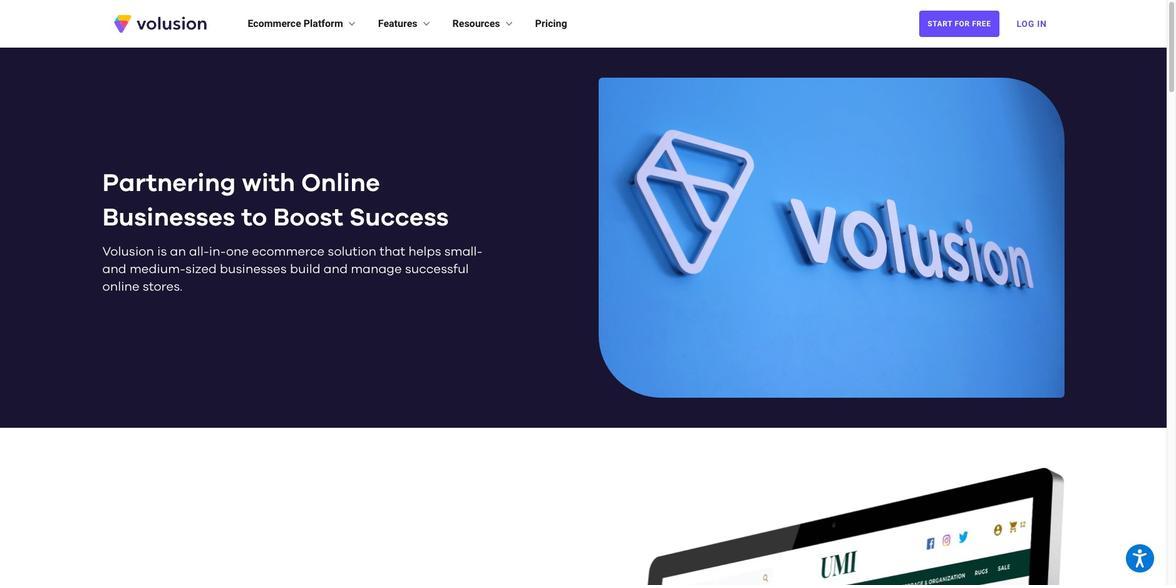Task type: locate. For each thing, give the bounding box(es) containing it.
ecommerce
[[252, 246, 325, 258]]

start for free link
[[920, 11, 1000, 37]]

volusion is an all-in-one ecommerce solution that helps small- and medium-sized businesses build and manage successful online stores.
[[102, 246, 483, 294]]

ecommerce
[[248, 18, 301, 29]]

for
[[955, 19, 970, 28]]

an
[[170, 246, 186, 258]]

successful
[[405, 263, 469, 276]]

1 horizontal spatial and
[[324, 263, 348, 276]]

solution
[[328, 246, 377, 258]]

features button
[[378, 16, 433, 31]]

build
[[290, 263, 321, 276]]

and down solution
[[324, 263, 348, 276]]

0 horizontal spatial and
[[102, 263, 126, 276]]

is
[[157, 246, 167, 258]]

in
[[1038, 19, 1047, 29]]

partnering with online businesses to boost success
[[102, 171, 449, 231]]

and
[[102, 263, 126, 276], [324, 263, 348, 276]]

sized
[[186, 263, 217, 276]]

all-
[[189, 246, 209, 258]]

online
[[102, 281, 140, 294]]

and up online
[[102, 263, 126, 276]]

in-
[[209, 246, 226, 258]]

log
[[1017, 19, 1035, 29]]

open accessibe: accessibility options, statement and help image
[[1134, 549, 1148, 568]]

start
[[928, 19, 953, 28]]

to
[[241, 206, 267, 231]]

one
[[226, 246, 249, 258]]

success
[[349, 206, 449, 231]]

with
[[242, 171, 295, 196]]



Task type: describe. For each thing, give the bounding box(es) containing it.
partnering
[[102, 171, 236, 196]]

pricing link
[[535, 16, 567, 31]]

log in link
[[1010, 10, 1055, 38]]

resources
[[453, 18, 500, 29]]

small-
[[445, 246, 483, 258]]

resources button
[[453, 16, 515, 31]]

log in
[[1017, 19, 1047, 29]]

platform
[[304, 18, 343, 29]]

helps
[[409, 246, 441, 258]]

that
[[380, 246, 405, 258]]

2 and from the left
[[324, 263, 348, 276]]

pricing
[[535, 18, 567, 29]]

features
[[378, 18, 418, 29]]

ecommerce platform
[[248, 18, 343, 29]]

online
[[301, 171, 380, 196]]

volusion
[[102, 246, 154, 258]]

boost
[[273, 206, 343, 231]]

manage
[[351, 263, 402, 276]]

free
[[973, 19, 991, 28]]

businesses
[[102, 206, 235, 231]]

start for free
[[928, 19, 991, 28]]

1 and from the left
[[102, 263, 126, 276]]

ecommerce platform button
[[248, 16, 358, 31]]

medium-
[[130, 263, 186, 276]]

stores.
[[143, 281, 183, 294]]

businesses
[[220, 263, 287, 276]]



Task type: vqa. For each thing, say whether or not it's contained in the screenshot.
"PRODUCTS,"
no



